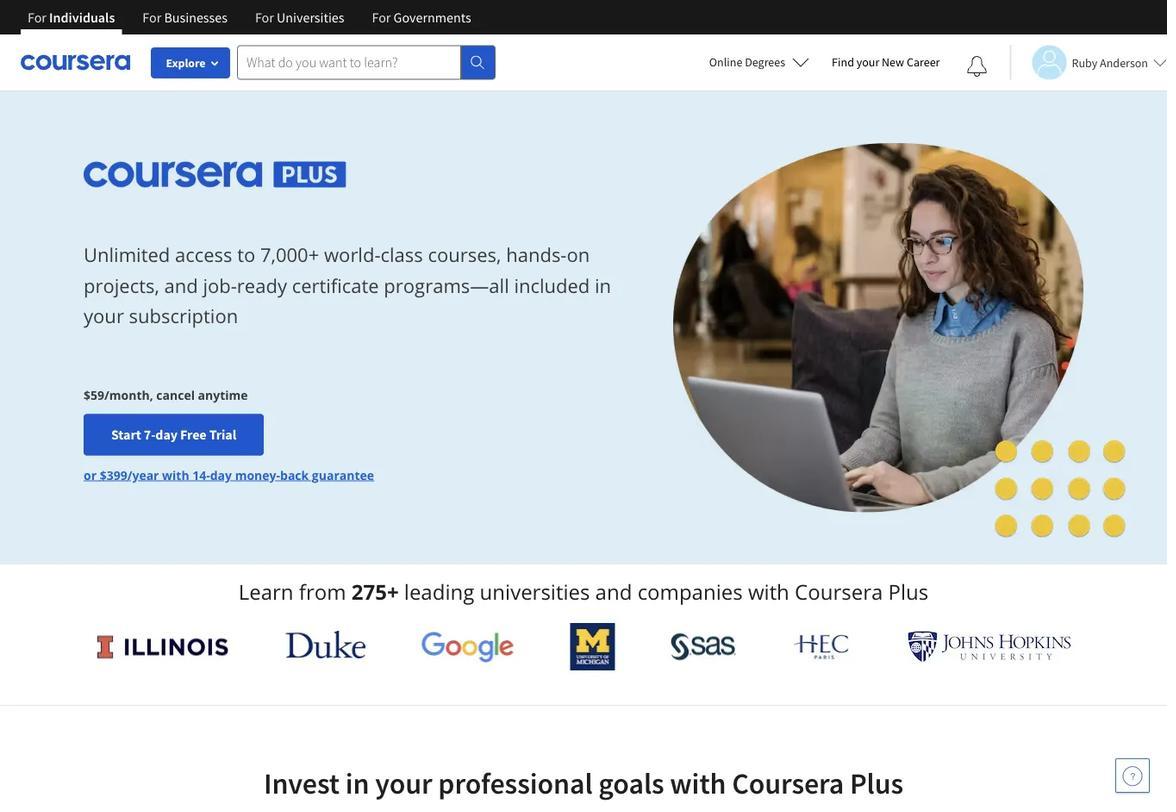 Task type: locate. For each thing, give the bounding box(es) containing it.
0 vertical spatial with
[[162, 467, 189, 483]]

cancel
[[156, 387, 195, 403]]

for
[[28, 9, 46, 26], [143, 9, 161, 26], [255, 9, 274, 26], [372, 9, 391, 26]]

0 horizontal spatial your
[[84, 303, 124, 329]]

with
[[162, 467, 189, 483], [749, 578, 790, 606], [670, 765, 727, 803]]

for universities
[[255, 9, 345, 26]]

1 horizontal spatial in
[[595, 272, 612, 298]]

career
[[907, 54, 940, 70]]

duke university image
[[286, 631, 366, 659]]

0 vertical spatial your
[[857, 54, 880, 70]]

coursera
[[795, 578, 883, 606], [732, 765, 845, 803]]

0 vertical spatial coursera
[[795, 578, 883, 606]]

$59
[[84, 387, 104, 403]]

1 vertical spatial in
[[346, 765, 370, 803]]

2 vertical spatial with
[[670, 765, 727, 803]]

free
[[180, 426, 207, 444]]

professional
[[438, 765, 593, 803]]

0 horizontal spatial in
[[346, 765, 370, 803]]

What do you want to learn? text field
[[237, 45, 461, 80]]

for left businesses
[[143, 9, 161, 26]]

$399
[[100, 467, 127, 483]]

None search field
[[237, 45, 496, 80]]

0 horizontal spatial with
[[162, 467, 189, 483]]

7,000+
[[260, 242, 319, 268]]

day left money-
[[210, 467, 232, 483]]

trial
[[209, 426, 236, 444]]

and
[[164, 272, 198, 298], [596, 578, 633, 606]]

1 horizontal spatial day
[[210, 467, 232, 483]]

johns hopkins university image
[[908, 631, 1072, 663]]

goals
[[599, 765, 665, 803]]

for left 'individuals'
[[28, 9, 46, 26]]

4 for from the left
[[372, 9, 391, 26]]

with right companies at the bottom right of page
[[749, 578, 790, 606]]

2 for from the left
[[143, 9, 161, 26]]

in right included
[[595, 272, 612, 298]]

0 vertical spatial and
[[164, 272, 198, 298]]

1 vertical spatial your
[[84, 303, 124, 329]]

$59 /month, cancel anytime
[[84, 387, 248, 403]]

online degrees
[[710, 54, 786, 70]]

businesses
[[164, 9, 228, 26]]

2 vertical spatial your
[[375, 765, 433, 803]]

3 for from the left
[[255, 9, 274, 26]]

online degrees button
[[696, 43, 824, 81]]

in right invest
[[346, 765, 370, 803]]

1 horizontal spatial with
[[670, 765, 727, 803]]

to
[[237, 242, 256, 268]]

find
[[832, 54, 855, 70]]

for left the universities
[[255, 9, 274, 26]]

for left governments
[[372, 9, 391, 26]]

for for governments
[[372, 9, 391, 26]]

job-
[[203, 272, 237, 298]]

unlimited access to 7,000+ world-class courses, hands-on projects, and job-ready certificate programs—all included in your subscription
[[84, 242, 612, 329]]

certificate
[[292, 272, 379, 298]]

help center image
[[1123, 766, 1144, 787]]

0 vertical spatial day
[[156, 426, 178, 444]]

0 horizontal spatial and
[[164, 272, 198, 298]]

for governments
[[372, 9, 471, 26]]

ready
[[237, 272, 287, 298]]

in
[[595, 272, 612, 298], [346, 765, 370, 803]]

or $399 /year with 14-day money-back guarantee
[[84, 467, 374, 483]]

invest in your professional goals with coursera plus
[[264, 765, 904, 803]]

with right goals
[[670, 765, 727, 803]]

with left 14-
[[162, 467, 189, 483]]

0 vertical spatial in
[[595, 272, 612, 298]]

banner navigation
[[14, 0, 485, 34]]

1 for from the left
[[28, 9, 46, 26]]

ruby
[[1072, 55, 1098, 70]]

plus
[[889, 578, 929, 606], [850, 765, 904, 803]]

day left free
[[156, 426, 178, 444]]

1 vertical spatial with
[[749, 578, 790, 606]]

ruby anderson button
[[1010, 45, 1168, 80]]

sas image
[[671, 633, 736, 661]]

for for individuals
[[28, 9, 46, 26]]

0 horizontal spatial day
[[156, 426, 178, 444]]

0 vertical spatial plus
[[889, 578, 929, 606]]

2 horizontal spatial with
[[749, 578, 790, 606]]

and up subscription
[[164, 272, 198, 298]]

find your new career link
[[824, 52, 949, 73]]

hec paris image
[[792, 630, 852, 665]]

14-
[[193, 467, 210, 483]]

find your new career
[[832, 54, 940, 70]]

day
[[156, 426, 178, 444], [210, 467, 232, 483]]

and up university of michigan image
[[596, 578, 633, 606]]

/month,
[[104, 387, 153, 403]]

explore button
[[151, 47, 230, 78]]

1 horizontal spatial and
[[596, 578, 633, 606]]

your
[[857, 54, 880, 70], [84, 303, 124, 329], [375, 765, 433, 803]]

start
[[111, 426, 141, 444]]



Task type: describe. For each thing, give the bounding box(es) containing it.
university of michigan image
[[570, 624, 615, 671]]

1 vertical spatial day
[[210, 467, 232, 483]]

and inside unlimited access to 7,000+ world-class courses, hands-on projects, and job-ready certificate programs—all included in your subscription
[[164, 272, 198, 298]]

projects,
[[84, 272, 159, 298]]

1 vertical spatial plus
[[850, 765, 904, 803]]

online
[[710, 54, 743, 70]]

learn
[[239, 578, 294, 606]]

money-
[[235, 467, 280, 483]]

day inside button
[[156, 426, 178, 444]]

anderson
[[1101, 55, 1149, 70]]

anytime
[[198, 387, 248, 403]]

invest
[[264, 765, 340, 803]]

courses,
[[428, 242, 501, 268]]

degrees
[[745, 54, 786, 70]]

start 7-day free trial button
[[84, 414, 264, 456]]

/year
[[127, 467, 159, 483]]

for for universities
[[255, 9, 274, 26]]

2 horizontal spatial your
[[857, 54, 880, 70]]

for for businesses
[[143, 9, 161, 26]]

hands-
[[506, 242, 567, 268]]

individuals
[[49, 9, 115, 26]]

1 vertical spatial and
[[596, 578, 633, 606]]

governments
[[394, 9, 471, 26]]

for businesses
[[143, 9, 228, 26]]

back
[[280, 467, 309, 483]]

companies
[[638, 578, 743, 606]]

universities
[[277, 9, 345, 26]]

coursera plus image
[[84, 162, 346, 188]]

world-
[[324, 242, 381, 268]]

programs—all
[[384, 272, 509, 298]]

unlimited
[[84, 242, 170, 268]]

access
[[175, 242, 232, 268]]

coursera image
[[21, 49, 130, 76]]

universities
[[480, 578, 590, 606]]

learn from 275+ leading universities and companies with coursera plus
[[239, 578, 929, 606]]

or
[[84, 467, 97, 483]]

ruby anderson
[[1072, 55, 1149, 70]]

university of illinois at urbana-champaign image
[[96, 633, 230, 661]]

subscription
[[129, 303, 238, 329]]

7-
[[144, 426, 156, 444]]

google image
[[421, 631, 515, 663]]

class
[[381, 242, 423, 268]]

275+
[[352, 578, 399, 606]]

guarantee
[[312, 467, 374, 483]]

leading
[[404, 578, 475, 606]]

in inside unlimited access to 7,000+ world-class courses, hands-on projects, and job-ready certificate programs—all included in your subscription
[[595, 272, 612, 298]]

your inside unlimited access to 7,000+ world-class courses, hands-on projects, and job-ready certificate programs—all included in your subscription
[[84, 303, 124, 329]]

on
[[567, 242, 590, 268]]

start 7-day free trial
[[111, 426, 236, 444]]

for individuals
[[28, 9, 115, 26]]

included
[[514, 272, 590, 298]]

1 horizontal spatial your
[[375, 765, 433, 803]]

new
[[882, 54, 905, 70]]

explore
[[166, 55, 206, 71]]

from
[[299, 578, 346, 606]]

1 vertical spatial coursera
[[732, 765, 845, 803]]

show notifications image
[[967, 56, 988, 77]]



Task type: vqa. For each thing, say whether or not it's contained in the screenshot.
bottommost Here .
no



